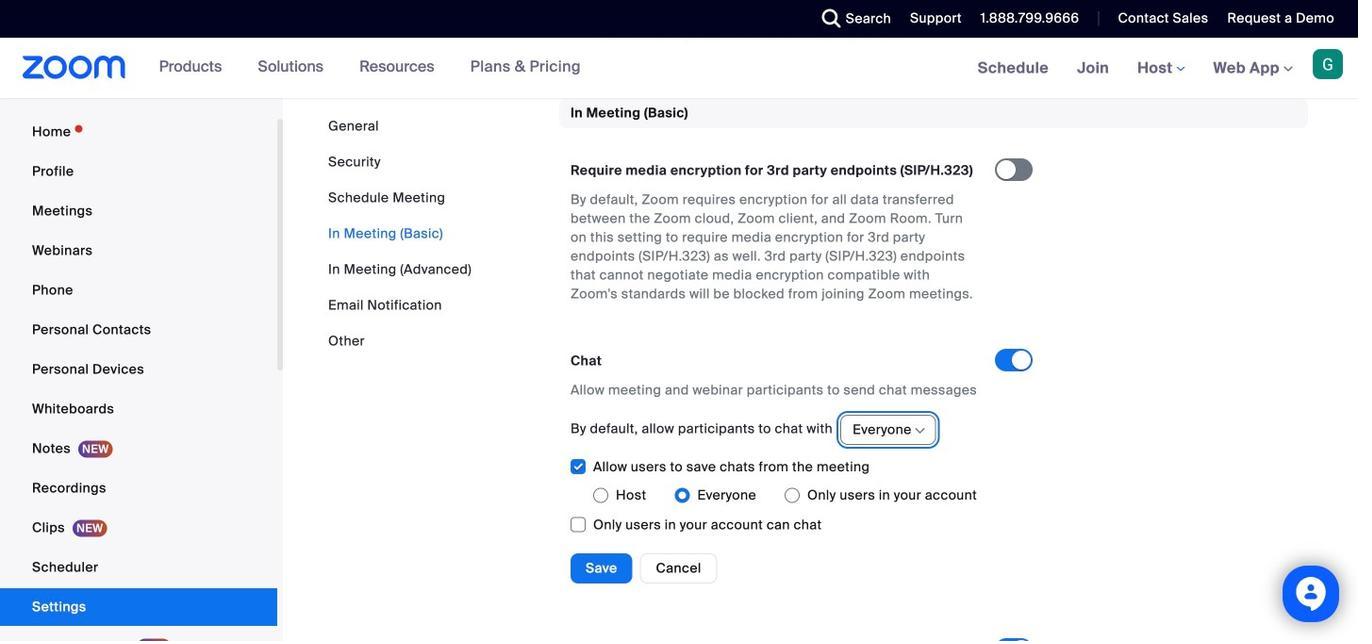 Task type: vqa. For each thing, say whether or not it's contained in the screenshot.
Zoom Logo
yes



Task type: describe. For each thing, give the bounding box(es) containing it.
meetings navigation
[[964, 38, 1358, 100]]

show options image
[[913, 423, 928, 438]]

product information navigation
[[145, 38, 595, 98]]

zoom logo image
[[23, 56, 126, 79]]



Task type: locate. For each thing, give the bounding box(es) containing it.
in meeting (basic) element
[[559, 99, 1308, 641]]

allow users to save chats from the meeting option group
[[593, 480, 995, 511]]

menu bar
[[328, 117, 472, 351]]

personal menu menu
[[0, 113, 277, 641]]

profile picture image
[[1313, 49, 1343, 79]]

banner
[[0, 38, 1358, 100]]



